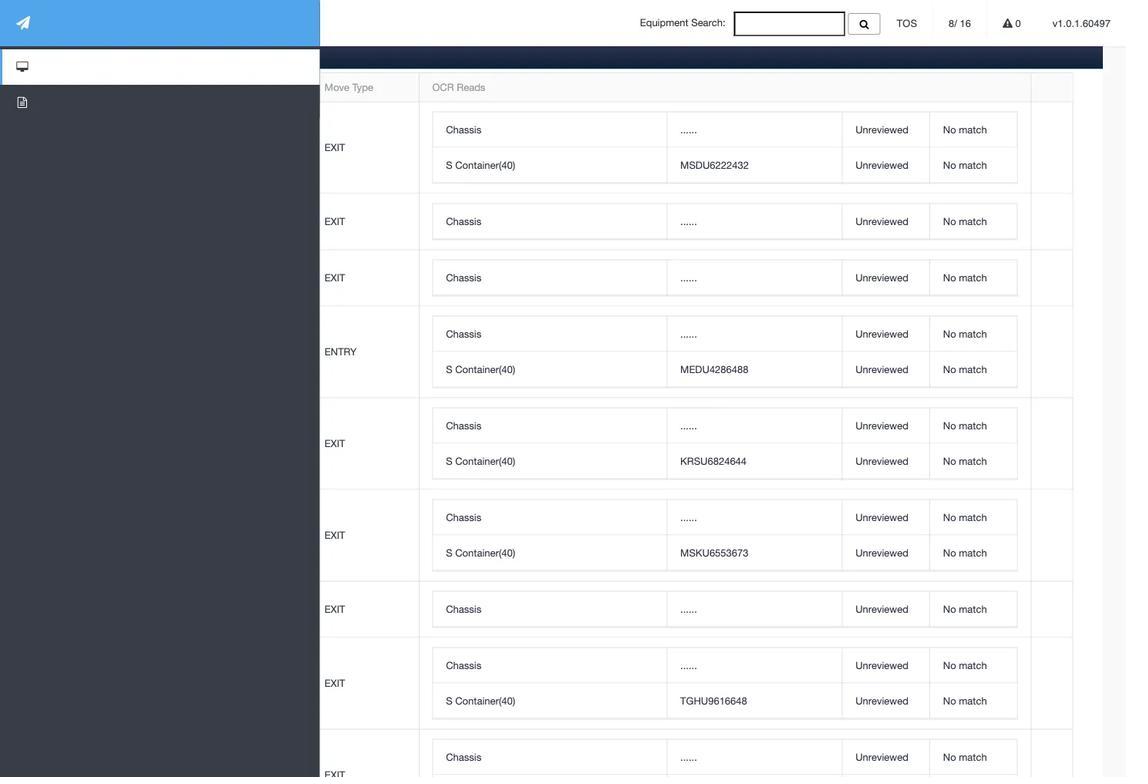 Task type: vqa. For each thing, say whether or not it's contained in the screenshot.


Task type: locate. For each thing, give the bounding box(es) containing it.
chassis cell
[[433, 112, 667, 148], [433, 204, 667, 239], [433, 260, 667, 296], [433, 317, 667, 352], [433, 409, 667, 444], [433, 500, 667, 536], [433, 592, 667, 628], [433, 649, 667, 684], [433, 741, 667, 776]]

unreviewed cell for 13th no match cell from the top
[[842, 684, 930, 720]]

tab
[[54, 42, 109, 69], [107, 42, 176, 68]]

2 exit from the top
[[325, 216, 345, 228]]

5 container(40) from the top
[[455, 695, 515, 707]]

6 no from the top
[[944, 364, 957, 375]]

3 no match from the top
[[944, 215, 987, 227]]

...... cell
[[667, 112, 842, 148], [667, 204, 842, 239], [667, 260, 842, 296], [667, 317, 842, 352], [667, 409, 842, 444], [667, 500, 842, 536], [667, 592, 842, 628], [667, 649, 842, 684], [667, 741, 842, 776]]

type
[[352, 81, 373, 93]]

exit for 5th exit cell from the top
[[325, 530, 345, 542]]

entry
[[325, 346, 357, 358]]

13 no match from the top
[[944, 695, 987, 707]]

no match for tenth no match cell's unreviewed 'cell'
[[944, 547, 987, 559]]

navigation
[[0, 0, 92, 120]]

4 exit from the top
[[325, 438, 345, 450]]

row group for the 'entry' "cell"
[[433, 317, 1018, 388]]

11 no match cell from the top
[[930, 592, 1018, 628]]

11 match from the top
[[959, 604, 987, 616]]

tghu9616648
[[681, 695, 748, 707]]

......
[[681, 123, 697, 135], [681, 215, 697, 227], [681, 272, 697, 284], [681, 328, 697, 340], [681, 420, 697, 432], [681, 512, 697, 524], [681, 604, 697, 616], [681, 660, 697, 672], [681, 752, 697, 764]]

tghu9616648 cell
[[667, 684, 842, 720]]

s for tghu9616648
[[446, 695, 453, 707]]

3 container(40) from the top
[[455, 455, 515, 467]]

no match for eighth no match cell from the bottom unreviewed 'cell'
[[944, 420, 987, 432]]

tab list containing transaction
[[52, 42, 1103, 778]]

8 unreviewed cell from the top
[[842, 444, 930, 480]]

4 no match from the top
[[944, 272, 987, 284]]

medu4286488 cell
[[667, 352, 842, 388]]

1 unreviewed from the top
[[856, 123, 909, 135]]

2 tab from the left
[[107, 42, 176, 68]]

s container(40) cell for msku6553673
[[433, 536, 667, 571]]

5 s container(40) from the top
[[446, 695, 515, 707]]

7 ...... from the top
[[681, 604, 697, 616]]

4 exit cell from the top
[[311, 399, 419, 490]]

1 chassis cell from the top
[[433, 112, 667, 148]]

row group for 1st exit cell from the top of the page
[[433, 112, 1018, 183]]

s container(40) cell for medu4286488
[[433, 352, 667, 388]]

4 s from the top
[[446, 547, 453, 559]]

9 ...... from the top
[[681, 752, 697, 764]]

s container(40)
[[446, 159, 515, 171], [446, 364, 515, 375], [446, 455, 515, 467], [446, 547, 515, 559], [446, 695, 515, 707]]

5 exit cell from the top
[[311, 490, 419, 582]]

no match for unreviewed 'cell' associated with ninth no match cell from the bottom
[[944, 364, 987, 375]]

3 unreviewed cell from the top
[[842, 204, 930, 239]]

container(40) for krsu6824644
[[455, 455, 515, 467]]

7 unreviewed from the top
[[856, 420, 909, 432]]

unreviewed cell
[[842, 112, 930, 148], [842, 148, 930, 183], [842, 204, 930, 239], [842, 260, 930, 296], [842, 317, 930, 352], [842, 352, 930, 388], [842, 409, 930, 444], [842, 444, 930, 480], [842, 500, 930, 536], [842, 536, 930, 571], [842, 592, 930, 628], [842, 649, 930, 684], [842, 684, 930, 720], [842, 741, 930, 776]]

no
[[944, 123, 957, 135], [944, 159, 957, 171], [944, 215, 957, 227], [944, 272, 957, 284], [944, 328, 957, 340], [944, 364, 957, 375], [944, 420, 957, 432], [944, 455, 957, 467], [944, 512, 957, 524], [944, 547, 957, 559], [944, 604, 957, 616], [944, 660, 957, 672], [944, 695, 957, 707], [944, 752, 957, 764]]

...... for ninth chassis cell
[[681, 752, 697, 764]]

11 unreviewed cell from the top
[[842, 592, 930, 628]]

s container(40) cell
[[433, 148, 667, 183], [433, 352, 667, 388], [433, 444, 667, 480], [433, 536, 667, 571], [433, 684, 667, 720]]

unreviewed cell for tenth no match cell from the bottom of the grid containing transaction
[[842, 317, 930, 352]]

...... cell for eighth chassis cell
[[667, 649, 842, 684]]

4 s container(40) from the top
[[446, 547, 515, 559]]

v1.0.1.60497 button
[[1038, 0, 1127, 46]]

None field
[[734, 12, 846, 36]]

unreviewed cell for third no match cell from the top
[[842, 204, 930, 239]]

5 s container(40) cell from the top
[[433, 684, 667, 720]]

container(40) for msku6553673
[[455, 547, 515, 559]]

7 chassis from the top
[[446, 604, 482, 616]]

4 container(40) from the top
[[455, 547, 515, 559]]

3 s container(40) from the top
[[446, 455, 515, 467]]

1 match from the top
[[959, 123, 987, 135]]

11 no from the top
[[944, 604, 957, 616]]

6 unreviewed cell from the top
[[842, 352, 930, 388]]

2 chassis cell from the top
[[433, 204, 667, 239]]

s for medu4286488
[[446, 364, 453, 375]]

3 unreviewed from the top
[[856, 215, 909, 227]]

no match for unreviewed 'cell' corresponding to 8th no match cell
[[944, 455, 987, 467]]

unreviewed for unreviewed 'cell' associated with ninth no match cell from the bottom
[[856, 364, 909, 375]]

9 no match from the top
[[944, 512, 987, 524]]

5 unreviewed from the top
[[856, 328, 909, 340]]

3 ...... cell from the top
[[667, 260, 842, 296]]

chassis for 6th chassis cell from the top
[[446, 512, 482, 524]]

6 exit cell from the top
[[311, 582, 419, 639]]

row
[[52, 73, 1073, 102], [52, 102, 1073, 194], [433, 112, 1018, 148], [433, 148, 1018, 183], [52, 194, 1073, 250], [433, 204, 1018, 239], [52, 250, 1073, 307], [433, 260, 1018, 296], [52, 307, 1073, 399], [433, 317, 1018, 352], [433, 352, 1018, 388], [52, 399, 1073, 490], [433, 409, 1018, 444], [433, 444, 1018, 480], [52, 490, 1073, 582], [433, 500, 1018, 536], [433, 536, 1018, 571], [52, 582, 1073, 639], [433, 592, 1018, 628], [52, 639, 1073, 730], [433, 649, 1018, 684], [433, 684, 1018, 720], [52, 730, 1073, 778], [433, 741, 1018, 776], [433, 776, 1018, 778]]

7 exit cell from the top
[[311, 639, 419, 730]]

chassis for seventh chassis cell
[[446, 604, 482, 616]]

s container(40) cell for tghu9616648
[[433, 684, 667, 720]]

1 s container(40) cell from the top
[[433, 148, 667, 183]]

...... for eighth chassis cell
[[681, 660, 697, 672]]

1 chassis from the top
[[446, 123, 482, 135]]

1 exit cell from the top
[[311, 102, 419, 194]]

s
[[446, 159, 453, 171], [446, 364, 453, 375], [446, 455, 453, 467], [446, 547, 453, 559], [446, 695, 453, 707]]

2 no match from the top
[[944, 159, 987, 171]]

grid
[[52, 73, 1073, 778]]

search:
[[692, 17, 726, 29]]

exit cell
[[311, 102, 419, 194], [311, 194, 419, 250], [311, 250, 419, 307], [311, 399, 419, 490], [311, 490, 419, 582], [311, 582, 419, 639], [311, 639, 419, 730]]

8 no from the top
[[944, 455, 957, 467]]

1 no from the top
[[944, 123, 957, 135]]

unreviewed
[[856, 123, 909, 135], [856, 159, 909, 171], [856, 215, 909, 227], [856, 272, 909, 284], [856, 328, 909, 340], [856, 364, 909, 375], [856, 420, 909, 432], [856, 455, 909, 467], [856, 512, 909, 524], [856, 547, 909, 559], [856, 604, 909, 616], [856, 660, 909, 672], [856, 695, 909, 707], [856, 752, 909, 764]]

no match for tenth no match cell from the bottom of the grid containing transaction's unreviewed 'cell'
[[944, 328, 987, 340]]

5 unreviewed cell from the top
[[842, 317, 930, 352]]

5 chassis from the top
[[446, 420, 482, 432]]

2 container(40) from the top
[[455, 364, 515, 375]]

...... cell for ninth chassis cell
[[667, 741, 842, 776]]

14 no from the top
[[944, 752, 957, 764]]

5 exit from the top
[[325, 530, 345, 542]]

row group for first exit cell from the bottom
[[433, 649, 1018, 720]]

no match for unreviewed 'cell' for 6th no match cell from the bottom of the grid containing transaction
[[944, 512, 987, 524]]

1 no match from the top
[[944, 123, 987, 135]]

no match for unreviewed 'cell' related to 2nd no match cell from the top of the grid containing transaction
[[944, 159, 987, 171]]

unreviewed cell for 2nd no match cell from the top of the grid containing transaction
[[842, 148, 930, 183]]

exit
[[325, 142, 345, 154], [325, 216, 345, 228], [325, 272, 345, 284], [325, 438, 345, 450], [325, 530, 345, 542], [325, 604, 345, 616], [325, 678, 345, 690]]

no match for unreviewed 'cell' for third no match cell from the top
[[944, 215, 987, 227]]

medu4286488
[[681, 364, 749, 375]]

chassis for 8th chassis cell from the bottom
[[446, 215, 482, 227]]

container(40)
[[455, 159, 515, 171], [455, 364, 515, 375], [455, 455, 515, 467], [455, 547, 515, 559], [455, 695, 515, 707]]

14 unreviewed from the top
[[856, 752, 909, 764]]

...... for ninth chassis cell from the bottom of the page
[[681, 123, 697, 135]]

8 no match from the top
[[944, 455, 987, 467]]

1 no match cell from the top
[[930, 112, 1018, 148]]

no match cell
[[930, 112, 1018, 148], [930, 148, 1018, 183], [930, 204, 1018, 239], [930, 260, 1018, 296], [930, 317, 1018, 352], [930, 352, 1018, 388], [930, 409, 1018, 444], [930, 444, 1018, 480], [930, 500, 1018, 536], [930, 536, 1018, 571], [930, 592, 1018, 628], [930, 649, 1018, 684], [930, 684, 1018, 720], [930, 741, 1018, 776]]

transaction
[[65, 81, 117, 93]]

3 chassis cell from the top
[[433, 260, 667, 296]]

exit for first exit cell from the bottom
[[325, 678, 345, 690]]

unreviewed for unreviewed 'cell' related to 11th no match cell from the bottom
[[856, 272, 909, 284]]

8 unreviewed from the top
[[856, 455, 909, 467]]

unreviewed cell for 4th no match cell from the bottom of the grid containing transaction
[[842, 592, 930, 628]]

0
[[1013, 17, 1022, 29]]

6 chassis from the top
[[446, 512, 482, 524]]

3 no from the top
[[944, 215, 957, 227]]

unreviewed for unreviewed 'cell' for 6th no match cell from the bottom of the grid containing transaction
[[856, 512, 909, 524]]

unreviewed for unreviewed 'cell' corresponding to 8th no match cell
[[856, 455, 909, 467]]

unreviewed for unreviewed 'cell' corresponding to 12th no match cell from the top
[[856, 660, 909, 672]]

12 no match cell from the top
[[930, 649, 1018, 684]]

9 chassis cell from the top
[[433, 741, 667, 776]]

match
[[959, 123, 987, 135], [959, 159, 987, 171], [959, 215, 987, 227], [959, 272, 987, 284], [959, 328, 987, 340], [959, 364, 987, 375], [959, 420, 987, 432], [959, 455, 987, 467], [959, 512, 987, 524], [959, 547, 987, 559], [959, 604, 987, 616], [959, 660, 987, 672], [959, 695, 987, 707], [959, 752, 987, 764]]

unreviewed cell for ninth no match cell from the bottom
[[842, 352, 930, 388]]

msku6553673 cell
[[667, 536, 842, 571]]

10 unreviewed from the top
[[856, 547, 909, 559]]

10 unreviewed cell from the top
[[842, 536, 930, 571]]

1 exit from the top
[[325, 142, 345, 154]]

6 unreviewed from the top
[[856, 364, 909, 375]]

2 unreviewed cell from the top
[[842, 148, 930, 183]]

...... cell for 6th chassis cell from the top
[[667, 500, 842, 536]]

9 unreviewed from the top
[[856, 512, 909, 524]]

no match for unreviewed 'cell' associated with 4th no match cell from the bottom of the grid containing transaction
[[944, 604, 987, 616]]

12 no match from the top
[[944, 660, 987, 672]]

ocr
[[433, 81, 454, 93]]

14 no match from the top
[[944, 752, 987, 764]]

2 s container(40) cell from the top
[[433, 352, 667, 388]]

4 unreviewed cell from the top
[[842, 260, 930, 296]]

6 exit from the top
[[325, 604, 345, 616]]

tab list
[[52, 42, 1103, 778]]

chassis for seventh chassis cell from the bottom
[[446, 272, 482, 284]]

cell
[[52, 102, 242, 194], [242, 102, 311, 194], [1031, 102, 1073, 194], [52, 194, 242, 250], [242, 194, 311, 250], [1031, 194, 1073, 250], [52, 250, 242, 307], [242, 250, 311, 307], [1031, 250, 1073, 307], [52, 307, 242, 399], [242, 307, 311, 399], [1031, 307, 1073, 399], [52, 399, 242, 490], [242, 399, 311, 490], [1031, 399, 1073, 490], [52, 490, 242, 582], [242, 490, 311, 582], [1031, 490, 1073, 582], [52, 582, 242, 639], [242, 582, 311, 639], [1031, 582, 1073, 639], [52, 639, 242, 730], [242, 639, 311, 730], [1031, 639, 1073, 730], [52, 730, 242, 778], [242, 730, 311, 778], [311, 730, 419, 778], [1031, 730, 1073, 778], [433, 776, 667, 778], [667, 776, 842, 778], [842, 776, 930, 778], [930, 776, 1018, 778]]

4 s container(40) cell from the top
[[433, 536, 667, 571]]

8/
[[949, 17, 958, 29]]

14 unreviewed cell from the top
[[842, 741, 930, 776]]

exit for 4th exit cell from the top of the page
[[325, 438, 345, 450]]

2 ...... from the top
[[681, 215, 697, 227]]

9 match from the top
[[959, 512, 987, 524]]

1 ...... cell from the top
[[667, 112, 842, 148]]

node
[[255, 81, 280, 93]]

7 no from the top
[[944, 420, 957, 432]]

row group for 4th exit cell from the top of the page
[[433, 409, 1018, 480]]

7 no match from the top
[[944, 420, 987, 432]]

no match
[[944, 123, 987, 135], [944, 159, 987, 171], [944, 215, 987, 227], [944, 272, 987, 284], [944, 328, 987, 340], [944, 364, 987, 375], [944, 420, 987, 432], [944, 455, 987, 467], [944, 512, 987, 524], [944, 547, 987, 559], [944, 604, 987, 616], [944, 660, 987, 672], [944, 695, 987, 707], [944, 752, 987, 764]]

3 match from the top
[[959, 215, 987, 227]]

no match for unreviewed 'cell' related to 11th no match cell from the bottom
[[944, 272, 987, 284]]

chassis
[[446, 123, 482, 135], [446, 215, 482, 227], [446, 272, 482, 284], [446, 328, 482, 340], [446, 420, 482, 432], [446, 512, 482, 524], [446, 604, 482, 616], [446, 660, 482, 672], [446, 752, 482, 764]]

7 ...... cell from the top
[[667, 592, 842, 628]]

container(40) for medu4286488
[[455, 364, 515, 375]]

...... cell for ninth chassis cell from the bottom of the page
[[667, 112, 842, 148]]

unreviewed cell for 11th no match cell from the bottom
[[842, 260, 930, 296]]

s container(40) cell for msdu6222432
[[433, 148, 667, 183]]

4 ...... from the top
[[681, 328, 697, 340]]

row group
[[52, 102, 1073, 778], [433, 112, 1018, 183], [433, 317, 1018, 388], [433, 409, 1018, 480], [433, 500, 1018, 571], [433, 649, 1018, 720], [433, 741, 1018, 778]]

unreviewed cell for tenth no match cell
[[842, 536, 930, 571]]

13 unreviewed cell from the top
[[842, 684, 930, 720]]

krsu6824644 cell
[[667, 444, 842, 480]]

unreviewed for unreviewed 'cell' associated with 14th no match cell from the bottom
[[856, 123, 909, 135]]

3 chassis from the top
[[446, 272, 482, 284]]

2 chassis from the top
[[446, 215, 482, 227]]

6 no match from the top
[[944, 364, 987, 375]]

chassis for ninth chassis cell from the bottom of the page
[[446, 123, 482, 135]]

exit for 3rd exit cell
[[325, 272, 345, 284]]

2 no from the top
[[944, 159, 957, 171]]



Task type: describe. For each thing, give the bounding box(es) containing it.
...... cell for seventh chassis cell
[[667, 592, 842, 628]]

s container(40) for msdu6222432
[[446, 159, 515, 171]]

row group for 5th exit cell from the top
[[433, 500, 1018, 571]]

no match for unreviewed 'cell' related to 1st no match cell from the bottom of the grid containing transaction
[[944, 752, 987, 764]]

7 chassis cell from the top
[[433, 592, 667, 628]]

unreviewed cell for 1st no match cell from the bottom of the grid containing transaction
[[842, 741, 930, 776]]

9 no from the top
[[944, 512, 957, 524]]

equipment search:
[[640, 17, 734, 29]]

5 no from the top
[[944, 328, 957, 340]]

8/ 16
[[949, 17, 972, 29]]

unreviewed for unreviewed 'cell' associated with 4th no match cell from the bottom of the grid containing transaction
[[856, 604, 909, 616]]

8 no match cell from the top
[[930, 444, 1018, 480]]

container(40) for tghu9616648
[[455, 695, 515, 707]]

unreviewed cell for 6th no match cell from the bottom of the grid containing transaction
[[842, 500, 930, 536]]

16
[[960, 17, 972, 29]]

14 no match cell from the top
[[930, 741, 1018, 776]]

2 no match cell from the top
[[930, 148, 1018, 183]]

6 chassis cell from the top
[[433, 500, 667, 536]]

4 chassis cell from the top
[[433, 317, 667, 352]]

unreviewed for 13th no match cell from the top's unreviewed 'cell'
[[856, 695, 909, 707]]

...... for fifth chassis cell from the bottom of the page
[[681, 420, 697, 432]]

...... cell for seventh chassis cell from the bottom
[[667, 260, 842, 296]]

5 match from the top
[[959, 328, 987, 340]]

8 match from the top
[[959, 455, 987, 467]]

no match for 13th no match cell from the top's unreviewed 'cell'
[[944, 695, 987, 707]]

...... for seventh chassis cell from the bottom
[[681, 272, 697, 284]]

unreviewed for unreviewed 'cell' related to 1st no match cell from the bottom of the grid containing transaction
[[856, 752, 909, 764]]

10 match from the top
[[959, 547, 987, 559]]

v1.0.1.60497
[[1053, 17, 1111, 29]]

6 no match cell from the top
[[930, 352, 1018, 388]]

4 no from the top
[[944, 272, 957, 284]]

move type
[[325, 81, 373, 93]]

...... for seventh chassis cell
[[681, 604, 697, 616]]

unreviewed for tenth no match cell's unreviewed 'cell'
[[856, 547, 909, 559]]

unreviewed cell for eighth no match cell from the bottom
[[842, 409, 930, 444]]

container(40) for msdu6222432
[[455, 159, 515, 171]]

reads
[[457, 81, 486, 93]]

unreviewed for tenth no match cell from the bottom of the grid containing transaction's unreviewed 'cell'
[[856, 328, 909, 340]]

s container(40) for medu4286488
[[446, 364, 515, 375]]

9 no match cell from the top
[[930, 500, 1018, 536]]

unreviewed for unreviewed 'cell' related to 2nd no match cell from the top of the grid containing transaction
[[856, 159, 909, 171]]

msdu6222432
[[681, 159, 749, 171]]

krsu6824644
[[681, 455, 747, 467]]

7 match from the top
[[959, 420, 987, 432]]

search image
[[860, 19, 869, 29]]

10 no match cell from the top
[[930, 536, 1018, 571]]

...... cell for 8th chassis cell from the bottom
[[667, 204, 842, 239]]

2 match from the top
[[959, 159, 987, 171]]

grid containing transaction
[[52, 73, 1073, 778]]

...... for 8th chassis cell from the bottom
[[681, 215, 697, 227]]

s container(40) for krsu6824644
[[446, 455, 515, 467]]

s container(40) for msku6553673
[[446, 547, 515, 559]]

3 exit cell from the top
[[311, 250, 419, 307]]

row containing transaction
[[52, 73, 1073, 102]]

5 chassis cell from the top
[[433, 409, 667, 444]]

unreviewed cell for 14th no match cell from the bottom
[[842, 112, 930, 148]]

12 match from the top
[[959, 660, 987, 672]]

...... for fourth chassis cell from the top
[[681, 328, 697, 340]]

unreviewed for eighth no match cell from the bottom unreviewed 'cell'
[[856, 420, 909, 432]]

no match for unreviewed 'cell' associated with 14th no match cell from the bottom
[[944, 123, 987, 135]]

3 no match cell from the top
[[930, 204, 1018, 239]]

warning image
[[1003, 18, 1013, 28]]

8 chassis cell from the top
[[433, 649, 667, 684]]

chassis for eighth chassis cell
[[446, 660, 482, 672]]

13 no from the top
[[944, 695, 957, 707]]

s for msdu6222432
[[446, 159, 453, 171]]

4 match from the top
[[959, 272, 987, 284]]

8/ 16 button
[[934, 0, 987, 46]]

s for krsu6824644
[[446, 455, 453, 467]]

13 match from the top
[[959, 695, 987, 707]]

7 no match cell from the top
[[930, 409, 1018, 444]]

1 tab from the left
[[54, 42, 109, 69]]

unreviewed cell for 8th no match cell
[[842, 444, 930, 480]]

4 no match cell from the top
[[930, 260, 1018, 296]]

5 no match cell from the top
[[930, 317, 1018, 352]]

unreviewed for unreviewed 'cell' for third no match cell from the top
[[856, 215, 909, 227]]

entry cell
[[311, 307, 419, 399]]

s container(40) for tghu9616648
[[446, 695, 515, 707]]

unreviewed cell for 12th no match cell from the top
[[842, 649, 930, 684]]

13 no match cell from the top
[[930, 684, 1018, 720]]

chassis for ninth chassis cell
[[446, 752, 482, 764]]

tos button
[[882, 0, 933, 46]]

s for msku6553673
[[446, 547, 453, 559]]

6 match from the top
[[959, 364, 987, 375]]

s container(40) cell for krsu6824644
[[433, 444, 667, 480]]

...... cell for fifth chassis cell from the bottom of the page
[[667, 409, 842, 444]]

0 button
[[988, 0, 1037, 46]]

exit for sixth exit cell from the top of the page
[[325, 604, 345, 616]]

msdu6222432 cell
[[667, 148, 842, 183]]

chassis for fifth chassis cell from the bottom of the page
[[446, 420, 482, 432]]

equipment
[[640, 17, 689, 29]]

...... for 6th chassis cell from the top
[[681, 512, 697, 524]]

...... cell for fourth chassis cell from the top
[[667, 317, 842, 352]]

exit for sixth exit cell from the bottom
[[325, 216, 345, 228]]

14 match from the top
[[959, 752, 987, 764]]

move
[[325, 81, 350, 93]]

exit for 1st exit cell from the top of the page
[[325, 142, 345, 154]]

12 no from the top
[[944, 660, 957, 672]]

tos
[[897, 17, 918, 29]]

no match for unreviewed 'cell' corresponding to 12th no match cell from the top
[[944, 660, 987, 672]]

ocr reads
[[433, 81, 486, 93]]

10 no from the top
[[944, 547, 957, 559]]

msku6553673
[[681, 547, 749, 559]]

2 exit cell from the top
[[311, 194, 419, 250]]

chassis for fourth chassis cell from the top
[[446, 328, 482, 340]]



